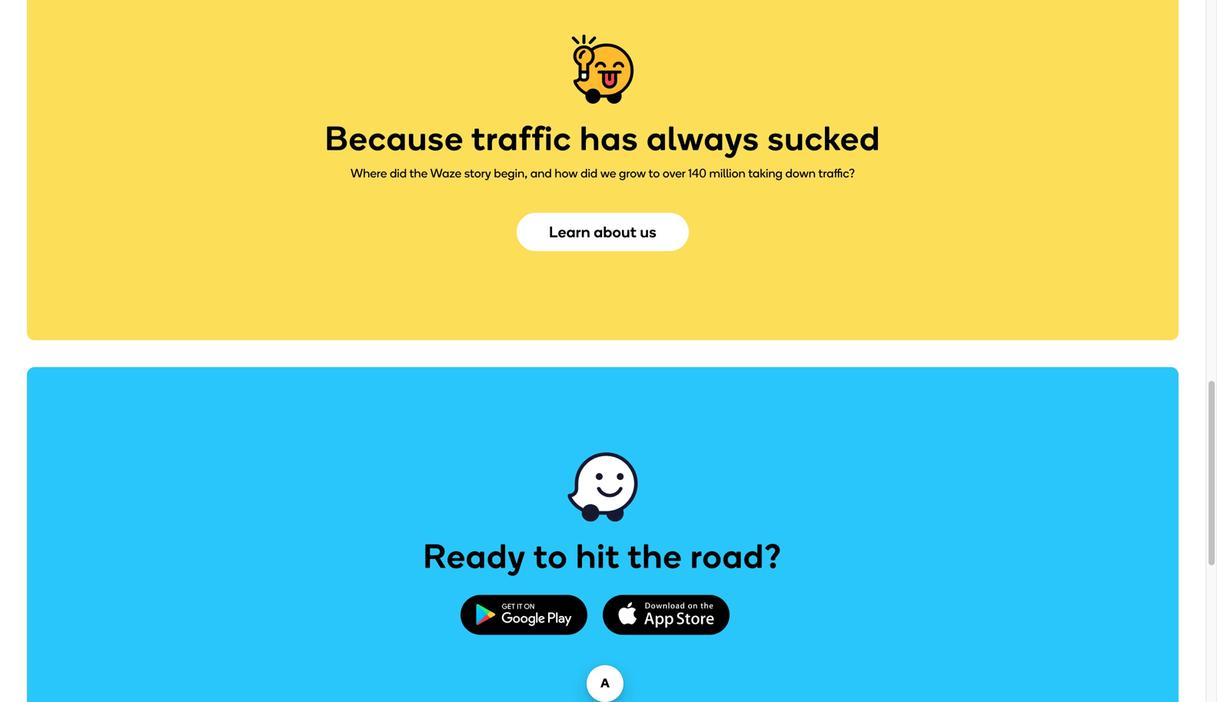 Task type: vqa. For each thing, say whether or not it's contained in the screenshot.
rightmost are
no



Task type: locate. For each thing, give the bounding box(es) containing it.
to left hit
[[534, 536, 568, 577]]

the
[[409, 166, 428, 181], [628, 536, 683, 577]]

about
[[594, 223, 637, 242]]

0 vertical spatial to
[[649, 166, 660, 181]]

the right hit
[[628, 536, 683, 577]]

0 vertical spatial the
[[409, 166, 428, 181]]

did
[[390, 166, 407, 181], [581, 166, 598, 181]]

ready
[[423, 536, 526, 577]]

1 vertical spatial the
[[628, 536, 683, 577]]

1 vertical spatial to
[[534, 536, 568, 577]]

because
[[325, 118, 464, 159]]

we
[[600, 166, 616, 181]]

where
[[351, 166, 387, 181]]

0 horizontal spatial did
[[390, 166, 407, 181]]

1 horizontal spatial did
[[581, 166, 598, 181]]

the inside because traffic has always sucked where did the waze story begin, and how did we grow to over 140 million taking down traffic?
[[409, 166, 428, 181]]

did right 'where'
[[390, 166, 407, 181]]

140
[[688, 166, 707, 181]]

has
[[580, 118, 639, 159]]

road?
[[691, 536, 782, 577]]

down
[[786, 166, 816, 181]]

grow
[[619, 166, 646, 181]]

to
[[649, 166, 660, 181], [534, 536, 568, 577]]

how
[[555, 166, 578, 181]]

million
[[709, 166, 746, 181]]

the left waze
[[409, 166, 428, 181]]

traffic
[[472, 118, 572, 159]]

0 horizontal spatial to
[[534, 536, 568, 577]]

learn about us link
[[517, 213, 689, 252]]

0 horizontal spatial the
[[409, 166, 428, 181]]

begin,
[[494, 166, 528, 181]]

1 horizontal spatial the
[[628, 536, 683, 577]]

1 horizontal spatial to
[[649, 166, 660, 181]]

did left we
[[581, 166, 598, 181]]

taking
[[748, 166, 783, 181]]

to left the over
[[649, 166, 660, 181]]



Task type: describe. For each thing, give the bounding box(es) containing it.
over
[[663, 166, 686, 181]]

2 did from the left
[[581, 166, 598, 181]]

ready to hit the road?
[[423, 536, 782, 577]]

story
[[464, 166, 491, 181]]

1 did from the left
[[390, 166, 407, 181]]

waze
[[430, 166, 462, 181]]

always
[[647, 118, 760, 159]]

to inside because traffic has always sucked where did the waze story begin, and how did we grow to over 140 million taking down traffic?
[[649, 166, 660, 181]]

and
[[531, 166, 552, 181]]

sucked
[[768, 118, 881, 159]]

learn about us
[[549, 223, 657, 242]]

us
[[640, 223, 657, 242]]

hit
[[576, 536, 620, 577]]

learn
[[549, 223, 591, 242]]

because traffic has always sucked where did the waze story begin, and how did we grow to over 140 million taking down traffic?
[[325, 118, 881, 181]]

traffic?
[[819, 166, 855, 181]]



